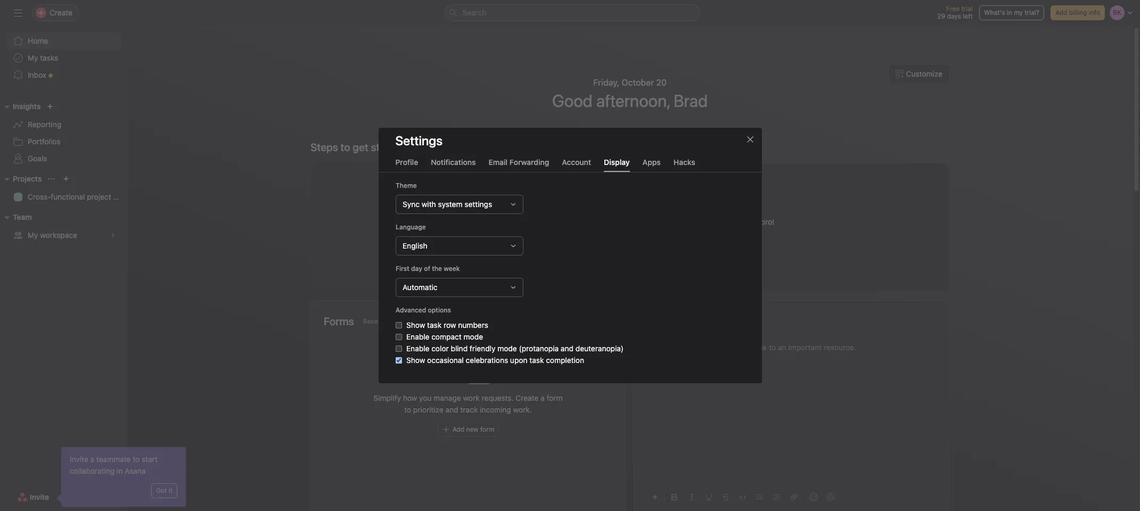Task type: vqa. For each thing, say whether or not it's contained in the screenshot.
bottommost Mark complete option
no



Task type: describe. For each thing, give the bounding box(es) containing it.
my tasks
[[28, 53, 58, 62]]

cross-functional project plan link
[[6, 189, 128, 206]]

occasional
[[427, 356, 464, 365]]

track
[[461, 406, 478, 415]]

20
[[657, 78, 667, 87]]

account
[[562, 158, 592, 167]]

1 vertical spatial the
[[432, 265, 442, 273]]

profile
[[396, 158, 418, 167]]

and inside simplify how you manage work requests. create a form to prioritize and track incoming work.
[[446, 406, 459, 415]]

show for show occasional celebrations upon task completion
[[406, 356, 425, 365]]

options
[[428, 306, 451, 314]]

asana inside invite a teammate to start collaborating in asana got it
[[125, 467, 146, 476]]

free
[[947, 5, 960, 13]]

got it button
[[151, 484, 177, 499]]

add for add new form
[[453, 426, 465, 434]]

you've
[[512, 217, 535, 226]]

compact
[[431, 333, 462, 342]]

add for add billing info
[[1056, 9, 1068, 17]]

at mention image
[[827, 493, 836, 502]]

teams element
[[0, 208, 128, 246]]

become
[[698, 217, 726, 226]]

insights element
[[0, 97, 128, 169]]

team
[[13, 213, 32, 222]]

notifications button
[[431, 158, 476, 172]]

first
[[396, 265, 409, 273]]

afternoon,
[[597, 91, 670, 111]]

1 horizontal spatial asana
[[738, 217, 759, 226]]

email
[[489, 158, 508, 167]]

going
[[668, 217, 687, 226]]

free trial 29 days left
[[938, 5, 973, 20]]

Enable compact mode checkbox
[[396, 334, 402, 340]]

goals link
[[6, 150, 121, 167]]

email forwarding button
[[489, 158, 550, 172]]

Enable color blind friendly mode (protanopia and deuteranopia) checkbox
[[396, 346, 402, 352]]

invite for invite a teammate to start collaborating in asana got it
[[70, 455, 88, 464]]

cross-
[[28, 192, 51, 201]]

portfolios link
[[6, 133, 121, 150]]

invite button
[[10, 488, 56, 507]]

what's in my trial? button
[[980, 5, 1045, 20]]

search
[[463, 8, 487, 17]]

form inside button
[[481, 426, 495, 434]]

to right steps
[[341, 141, 350, 153]]

team button
[[0, 211, 32, 224]]

my workspace
[[28, 231, 77, 240]]

up
[[673, 135, 682, 144]]

show occasional celebrations upon task completion
[[406, 356, 584, 365]]

projects element
[[0, 169, 128, 208]]

got
[[156, 487, 167, 495]]

you
[[419, 394, 432, 403]]

my for my tasks
[[28, 53, 38, 62]]

add billing info button
[[1051, 5, 1106, 20]]

steps to get started
[[311, 141, 406, 153]]

color
[[431, 344, 449, 353]]

goals
[[28, 154, 47, 163]]

to inside beginner 0 more to level up
[[647, 135, 654, 144]]

functional
[[51, 192, 85, 201]]

beginner
[[581, 134, 616, 144]]

an
[[728, 217, 736, 226]]

account button
[[562, 158, 592, 172]]

billing
[[1070, 9, 1088, 17]]

enable for enable compact mode
[[406, 333, 429, 342]]

29
[[938, 12, 946, 20]]

what's
[[985, 9, 1006, 17]]

good
[[552, 91, 593, 111]]

home
[[28, 36, 48, 45]]

add new form
[[453, 426, 495, 434]]

inbox
[[28, 70, 46, 79]]

sync with system settings button
[[396, 195, 524, 214]]

forwarding
[[510, 158, 550, 167]]

of
[[424, 265, 430, 273]]

insights
[[13, 102, 41, 111]]

unlock more steps button
[[512, 241, 590, 260]]

steps
[[311, 141, 338, 153]]

to inside simplify how you manage work requests. create a form to prioritize and track incoming work.
[[405, 406, 411, 415]]

unlock
[[519, 246, 543, 255]]

0 vertical spatial task
[[427, 321, 442, 330]]

incoming
[[480, 406, 511, 415]]

italics image
[[689, 494, 695, 501]]

upon
[[510, 356, 528, 365]]

on
[[634, 196, 648, 211]]

english
[[403, 241, 427, 250]]

my for my workspace
[[28, 231, 38, 240]]

create
[[516, 394, 539, 403]]

you're
[[596, 196, 631, 211]]

search button
[[445, 4, 700, 21]]

manage
[[434, 394, 461, 403]]

0 horizontal spatial mode
[[464, 333, 483, 342]]

email forwarding
[[489, 158, 550, 167]]

october
[[622, 78, 655, 87]]

great job brad you're on your way!
[[512, 196, 706, 211]]

work.
[[513, 406, 532, 415]]



Task type: locate. For each thing, give the bounding box(es) containing it.
blind
[[451, 344, 468, 353]]

automatic
[[403, 283, 437, 292]]

form inside simplify how you manage work requests. create a form to prioritize and track incoming work.
[[547, 394, 563, 403]]

1 vertical spatial task
[[530, 356, 544, 365]]

underline image
[[706, 494, 712, 501]]

add inside "add new form" button
[[453, 426, 465, 434]]

enable color blind friendly mode (protanopia and deuteranopia)
[[406, 344, 624, 353]]

plan
[[113, 192, 128, 201]]

add inside add billing info button
[[1056, 9, 1068, 17]]

enable right enable color blind friendly mode (protanopia and deuteranopia) option
[[406, 344, 429, 353]]

1 horizontal spatial brad
[[674, 91, 708, 111]]

form right new
[[481, 426, 495, 434]]

0 horizontal spatial asana
[[125, 467, 146, 476]]

hide sidebar image
[[14, 9, 22, 17]]

to left "level"
[[647, 135, 654, 144]]

a up the collaborating
[[90, 455, 94, 464]]

invite a teammate to start collaborating in asana tooltip
[[58, 448, 186, 507]]

close image
[[746, 135, 755, 144]]

bulleted list image
[[757, 494, 764, 501]]

keep
[[649, 217, 666, 226]]

forms
[[324, 315, 354, 328]]

0 vertical spatial form
[[547, 394, 563, 403]]

bold image
[[672, 494, 678, 501]]

your way!
[[651, 196, 706, 211]]

in left my
[[1008, 9, 1013, 17]]

1 vertical spatial enable
[[406, 344, 429, 353]]

1 vertical spatial form
[[481, 426, 495, 434]]

row
[[444, 321, 456, 330]]

0 horizontal spatial form
[[481, 426, 495, 434]]

1 horizontal spatial the
[[575, 217, 587, 226]]

1 horizontal spatial task
[[530, 356, 544, 365]]

1 vertical spatial my
[[28, 231, 38, 240]]

my down team
[[28, 231, 38, 240]]

to
[[647, 135, 654, 144], [341, 141, 350, 153], [689, 217, 696, 226], [405, 406, 411, 415], [133, 455, 140, 464]]

you've completed the beginner course. keep going to become an asana pro!
[[512, 217, 775, 226]]

0 vertical spatial in
[[1008, 9, 1013, 17]]

show
[[406, 321, 425, 330], [406, 356, 425, 365]]

start
[[142, 455, 158, 464]]

pro!
[[761, 217, 775, 226]]

advanced options
[[396, 306, 451, 314]]

task left row at the bottom of the page
[[427, 321, 442, 330]]

0 horizontal spatial invite
[[30, 493, 49, 502]]

0 vertical spatial invite
[[70, 455, 88, 464]]

a inside simplify how you manage work requests. create a form to prioritize and track incoming work.
[[541, 394, 545, 403]]

add
[[1056, 9, 1068, 17], [453, 426, 465, 434]]

my
[[28, 53, 38, 62], [28, 231, 38, 240]]

1 vertical spatial more
[[545, 246, 562, 255]]

day
[[411, 265, 422, 273]]

0 vertical spatial asana
[[738, 217, 759, 226]]

system
[[438, 200, 463, 209]]

friday,
[[594, 78, 620, 87]]

0 vertical spatial the
[[575, 217, 587, 226]]

invite a teammate to start collaborating in asana got it
[[70, 455, 173, 495]]

my workspace link
[[6, 227, 121, 244]]

1 vertical spatial mode
[[498, 344, 517, 353]]

what's in my trial?
[[985, 9, 1040, 17]]

first day of the week
[[396, 265, 460, 273]]

inbox link
[[6, 67, 121, 84]]

1 my from the top
[[28, 53, 38, 62]]

to left start
[[133, 455, 140, 464]]

2 my from the top
[[28, 231, 38, 240]]

0 horizontal spatial add
[[453, 426, 465, 434]]

more right 0
[[627, 135, 645, 144]]

trial
[[962, 5, 973, 13]]

1 vertical spatial a
[[90, 455, 94, 464]]

completed
[[537, 217, 573, 226]]

completion
[[546, 356, 584, 365]]

more left steps
[[545, 246, 562, 255]]

asana down start
[[125, 467, 146, 476]]

1 vertical spatial in
[[117, 467, 123, 476]]

brad right job
[[567, 196, 593, 211]]

1 horizontal spatial more
[[627, 135, 645, 144]]

and up completion
[[561, 344, 574, 353]]

asana right 'an'
[[738, 217, 759, 226]]

how
[[403, 394, 417, 403]]

1 vertical spatial invite
[[30, 493, 49, 502]]

a right create
[[541, 394, 545, 403]]

numbers
[[458, 321, 488, 330]]

0 horizontal spatial task
[[427, 321, 442, 330]]

strikethrough image
[[723, 494, 729, 501]]

enable for enable color blind friendly mode (protanopia and deuteranopia)
[[406, 344, 429, 353]]

1 horizontal spatial add
[[1056, 9, 1068, 17]]

1 horizontal spatial invite
[[70, 455, 88, 464]]

1 horizontal spatial in
[[1008, 9, 1013, 17]]

and down manage
[[446, 406, 459, 415]]

asana
[[738, 217, 759, 226], [125, 467, 146, 476]]

1 horizontal spatial form
[[547, 394, 563, 403]]

automatic button
[[396, 278, 524, 297]]

toolbar
[[648, 485, 937, 509]]

global element
[[0, 26, 128, 90]]

add left billing
[[1056, 9, 1068, 17]]

profile button
[[396, 158, 418, 172]]

left
[[964, 12, 973, 20]]

collaborating
[[70, 467, 115, 476]]

1 vertical spatial asana
[[125, 467, 146, 476]]

2 enable from the top
[[406, 344, 429, 353]]

steps
[[564, 246, 583, 255]]

in down "teammate"
[[117, 467, 123, 476]]

in
[[1008, 9, 1013, 17], [117, 467, 123, 476]]

Show occasional celebrations upon task completion checkbox
[[396, 358, 402, 364]]

settings
[[396, 133, 443, 148]]

search list box
[[445, 4, 700, 21]]

0 horizontal spatial the
[[432, 265, 442, 273]]

in inside invite a teammate to start collaborating in asana got it
[[117, 467, 123, 476]]

workspace
[[40, 231, 77, 240]]

in inside button
[[1008, 9, 1013, 17]]

projects button
[[0, 173, 42, 185]]

portfolios
[[28, 137, 61, 146]]

add left new
[[453, 426, 465, 434]]

0 vertical spatial show
[[406, 321, 425, 330]]

more inside button
[[545, 246, 562, 255]]

beginner
[[589, 217, 619, 226]]

invite inside button
[[30, 493, 49, 502]]

enable right enable compact mode option
[[406, 333, 429, 342]]

1 enable from the top
[[406, 333, 429, 342]]

my inside teams element
[[28, 231, 38, 240]]

0 vertical spatial add
[[1056, 9, 1068, 17]]

simplify how you manage work requests. create a form to prioritize and track incoming work.
[[374, 394, 563, 415]]

and
[[561, 344, 574, 353], [446, 406, 459, 415]]

projects
[[13, 174, 42, 183]]

task down (protanopia
[[530, 356, 544, 365]]

code image
[[740, 494, 747, 501]]

0 vertical spatial a
[[541, 394, 545, 403]]

with
[[422, 200, 436, 209]]

1 horizontal spatial a
[[541, 394, 545, 403]]

1 vertical spatial add
[[453, 426, 465, 434]]

invite inside invite a teammate to start collaborating in asana got it
[[70, 455, 88, 464]]

mode up the upon
[[498, 344, 517, 353]]

0 horizontal spatial a
[[90, 455, 94, 464]]

advanced
[[396, 306, 426, 314]]

1 horizontal spatial and
[[561, 344, 574, 353]]

(protanopia
[[519, 344, 559, 353]]

cross-functional project plan
[[28, 192, 128, 201]]

0 horizontal spatial and
[[446, 406, 459, 415]]

my left tasks at the top of the page
[[28, 53, 38, 62]]

0 vertical spatial more
[[627, 135, 645, 144]]

theme
[[396, 182, 417, 190]]

tasks
[[40, 53, 58, 62]]

link image
[[791, 494, 798, 501]]

apps
[[643, 158, 661, 167]]

invite for invite
[[30, 493, 49, 502]]

1 vertical spatial and
[[446, 406, 459, 415]]

the left beginner
[[575, 217, 587, 226]]

to right going
[[689, 217, 696, 226]]

requests.
[[482, 394, 514, 403]]

1 vertical spatial brad
[[567, 196, 593, 211]]

0 vertical spatial enable
[[406, 333, 429, 342]]

mode down numbers
[[464, 333, 483, 342]]

unlock more steps
[[519, 246, 583, 255]]

0 horizontal spatial more
[[545, 246, 562, 255]]

1 horizontal spatial mode
[[498, 344, 517, 353]]

1 vertical spatial show
[[406, 356, 425, 365]]

0 vertical spatial my
[[28, 53, 38, 62]]

get started
[[353, 141, 406, 153]]

0
[[620, 135, 625, 144]]

show for show task row numbers
[[406, 321, 425, 330]]

enable
[[406, 333, 429, 342], [406, 344, 429, 353]]

brad inside 'friday, october 20 good afternoon, brad'
[[674, 91, 708, 111]]

0 vertical spatial brad
[[674, 91, 708, 111]]

0 horizontal spatial in
[[117, 467, 123, 476]]

customize button
[[889, 64, 950, 84]]

0 vertical spatial and
[[561, 344, 574, 353]]

level
[[656, 135, 671, 144]]

friendly
[[470, 344, 496, 353]]

form right create
[[547, 394, 563, 403]]

invite
[[70, 455, 88, 464], [30, 493, 49, 502]]

2 show from the top
[[406, 356, 425, 365]]

1 show from the top
[[406, 321, 425, 330]]

numbered list image
[[774, 494, 781, 501]]

the right of at the bottom
[[432, 265, 442, 273]]

sync with system settings
[[403, 200, 492, 209]]

more inside beginner 0 more to level up
[[627, 135, 645, 144]]

info
[[1090, 9, 1101, 17]]

display
[[604, 158, 630, 167]]

notifications
[[431, 158, 476, 167]]

0 vertical spatial mode
[[464, 333, 483, 342]]

work
[[463, 394, 480, 403]]

to down how
[[405, 406, 411, 415]]

a inside invite a teammate to start collaborating in asana got it
[[90, 455, 94, 464]]

0 horizontal spatial brad
[[567, 196, 593, 211]]

show right show occasional celebrations upon task completion option
[[406, 356, 425, 365]]

celebrations
[[466, 356, 508, 365]]

show down advanced
[[406, 321, 425, 330]]

brad up the up on the top right
[[674, 91, 708, 111]]

reporting
[[28, 120, 61, 129]]

language
[[396, 223, 426, 231]]

my inside "link"
[[28, 53, 38, 62]]

to inside invite a teammate to start collaborating in asana got it
[[133, 455, 140, 464]]

english button
[[396, 237, 524, 256]]

add billing info
[[1056, 9, 1101, 17]]

Show task row numbers checkbox
[[396, 322, 402, 329]]



